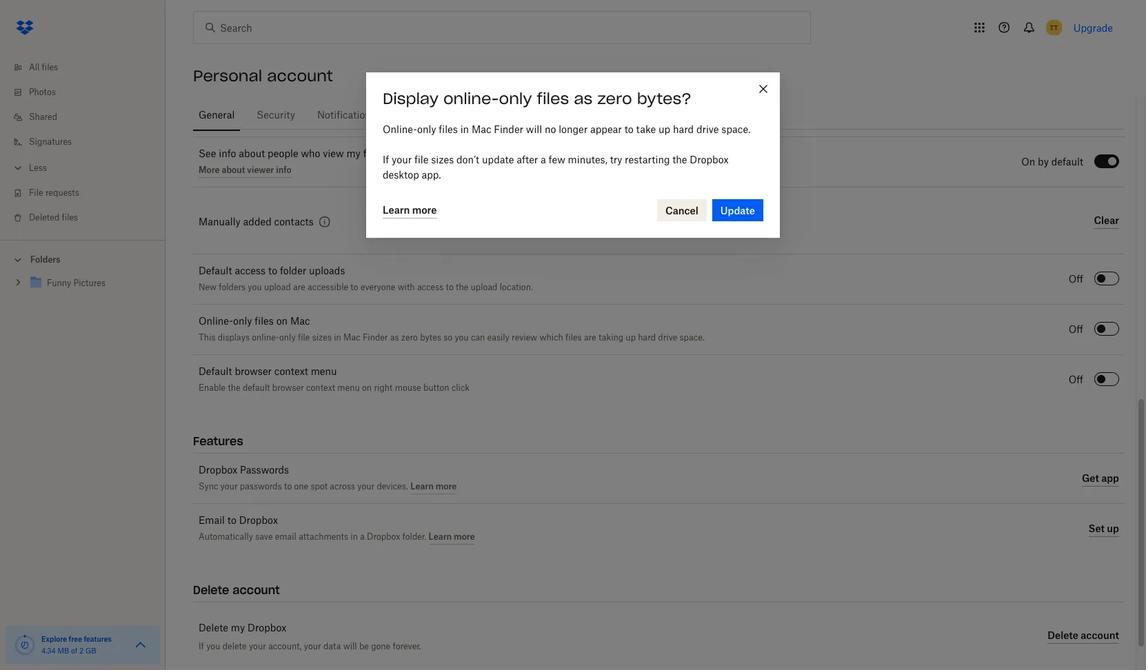 Task type: vqa. For each thing, say whether or not it's contained in the screenshot.
'in' inside the Display online-only files as zero bytes? dialog
yes



Task type: describe. For each thing, give the bounding box(es) containing it.
automatically
[[199, 533, 253, 542]]

0 horizontal spatial in
[[334, 334, 341, 343]]

longer
[[559, 125, 588, 135]]

finder inside display online-only files as zero bytes? dialog
[[494, 125, 524, 135]]

mac for in
[[472, 125, 492, 135]]

people
[[268, 149, 299, 159]]

dropbox image
[[11, 14, 39, 41]]

email
[[199, 516, 225, 526]]

this displays online-only file sizes in mac finder as zero bytes so you can easily review which files are taking up hard drive space.
[[199, 334, 705, 343]]

deleted files
[[29, 214, 78, 222]]

2 vertical spatial access
[[417, 284, 444, 292]]

1 vertical spatial my
[[231, 624, 245, 633]]

displays
[[218, 334, 250, 343]]

see
[[199, 149, 216, 159]]

files right deleted
[[62, 214, 78, 222]]

about
[[239, 149, 265, 159]]

mac for on
[[290, 317, 310, 327]]

your right delete
[[249, 641, 266, 652]]

dropbox up save
[[239, 516, 278, 526]]

general
[[199, 110, 235, 120]]

sync your passwords to one spot across your devices.
[[199, 483, 411, 491]]

tab list containing general
[[193, 97, 1126, 132]]

folder.
[[403, 533, 427, 542]]

dropbox up the sync
[[199, 466, 238, 475]]

dropbox left folder.
[[367, 533, 400, 542]]

folders button
[[0, 249, 166, 269]]

2
[[79, 649, 84, 656]]

the inside if your file sizes don't update after a few minutes, try restarting the dropbox desktop app.
[[673, 155, 688, 165]]

0 horizontal spatial zero
[[401, 334, 418, 343]]

online- for online-only files on mac
[[199, 317, 233, 327]]

0 horizontal spatial hard
[[638, 334, 656, 343]]

new folders you upload are accessible to everyone with access to the upload location.
[[199, 284, 533, 292]]

which
[[540, 334, 564, 343]]

dropbox passwords
[[199, 466, 289, 475]]

0 vertical spatial context
[[275, 367, 308, 377]]

dropbox up account,
[[248, 624, 287, 633]]

2 upload from the left
[[471, 284, 498, 292]]

1 and from the left
[[291, 116, 306, 124]]

final
[[745, 116, 762, 124]]

deleted
[[29, 214, 60, 222]]

0 vertical spatial you
[[248, 284, 262, 292]]

product.
[[764, 116, 797, 124]]

that
[[342, 116, 358, 124]]

view
[[323, 149, 344, 159]]

to right the with
[[446, 284, 454, 292]]

bytes?
[[637, 89, 692, 108]]

mouse
[[395, 385, 421, 393]]

on by default
[[1022, 157, 1084, 167]]

who
[[301, 149, 321, 159]]

is
[[396, 116, 402, 124]]

notifications
[[317, 110, 376, 120]]

1 vertical spatial up
[[626, 334, 636, 343]]

1 vertical spatial drive
[[659, 334, 678, 343]]

notifications tab
[[312, 99, 382, 132]]

taking
[[599, 334, 624, 343]]

all
[[29, 63, 40, 72]]

default for the
[[243, 385, 270, 393]]

1 vertical spatial on
[[362, 385, 372, 393]]

file inside if your file sizes don't update after a few minutes, try restarting the dropbox desktop app.
[[415, 155, 429, 165]]

features inside explore free features 4.34 mb of 2 gb
[[84, 635, 112, 644]]

to left products
[[244, 116, 252, 124]]

online- inside dialog
[[444, 89, 499, 108]]

so
[[444, 334, 453, 343]]

restarting
[[625, 155, 670, 165]]

0 vertical spatial browser
[[235, 367, 272, 377]]

evaluating,
[[467, 116, 510, 124]]

file requests link
[[11, 181, 166, 206]]

explore free features 4.34 mb of 2 gb
[[41, 635, 112, 656]]

only up get access to products and features that dropbox is still testing and evaluating, and give feedback to help our product teams build the best final product. subject to
[[499, 89, 532, 108]]

save
[[255, 533, 273, 542]]

shared
[[29, 113, 57, 121]]

teams
[[663, 116, 687, 124]]

off for uploads
[[1069, 275, 1084, 284]]

delete for delete account
[[193, 583, 229, 598]]

the up this displays online-only file sizes in mac finder as zero bytes so you can easily review which files are taking up hard drive space.
[[456, 284, 469, 292]]

best
[[726, 116, 743, 124]]

default for by
[[1052, 157, 1084, 167]]

1 vertical spatial are
[[584, 334, 597, 343]]

help
[[595, 116, 612, 124]]

1 vertical spatial a
[[360, 533, 365, 542]]

deleted files link
[[11, 206, 166, 230]]

1 vertical spatial browser
[[272, 385, 304, 393]]

our
[[615, 116, 628, 124]]

general tab
[[193, 99, 240, 132]]

if for if your file sizes don't update after a few minutes, try restarting the dropbox desktop app.
[[383, 155, 389, 165]]

new
[[199, 284, 217, 292]]

still
[[404, 116, 419, 124]]

if your file sizes don't update after a few minutes, try restarting the dropbox desktop app.
[[383, 155, 729, 180]]

off for mac
[[1069, 325, 1084, 335]]

this
[[199, 334, 216, 343]]

files right which on the left
[[566, 334, 582, 343]]

build
[[689, 116, 709, 124]]

one
[[294, 483, 309, 491]]

default browser context menu
[[199, 367, 337, 377]]

account for personal account
[[267, 66, 333, 86]]

across
[[330, 483, 355, 491]]

photos
[[29, 88, 56, 97]]

dropbox inside if your file sizes don't update after a few minutes, try restarting the dropbox desktop app.
[[690, 155, 729, 165]]

apps tab
[[393, 99, 428, 132]]

account,
[[269, 641, 302, 652]]

update
[[482, 155, 514, 165]]

1 horizontal spatial features
[[308, 116, 340, 124]]

of
[[71, 649, 77, 656]]

free
[[69, 635, 82, 644]]

2 vertical spatial mac
[[344, 334, 361, 343]]

review
[[512, 334, 538, 343]]

spot
[[311, 483, 328, 491]]

1 vertical spatial menu
[[338, 385, 360, 393]]

default for default browser context menu
[[199, 367, 232, 377]]

0 vertical spatial on
[[276, 317, 288, 327]]

a inside if your file sizes don't update after a few minutes, try restarting the dropbox desktop app.
[[541, 155, 546, 165]]

be
[[359, 641, 369, 652]]

your inside if your file sizes don't update after a few minutes, try restarting the dropbox desktop app.
[[392, 155, 412, 165]]

2 horizontal spatial you
[[455, 334, 469, 343]]

list containing all files
[[0, 47, 166, 240]]

1 horizontal spatial my
[[347, 149, 361, 159]]

appear
[[591, 125, 622, 135]]

accessible
[[308, 284, 349, 292]]

automatically save email attachments in a dropbox folder.
[[199, 533, 429, 542]]

get
[[199, 116, 213, 124]]

cancel button
[[658, 200, 707, 222]]

1 vertical spatial online-
[[252, 334, 279, 343]]

files right all
[[42, 63, 58, 72]]

forever.
[[393, 641, 421, 652]]

display online-only files as zero bytes?
[[383, 89, 692, 108]]

after
[[517, 155, 538, 165]]

online- for online-only files in mac finder will no longer appear to take up hard drive space.
[[383, 125, 418, 135]]

files right view
[[363, 149, 382, 159]]

take
[[637, 125, 656, 135]]

update
[[721, 205, 756, 216]]

1 upload from the left
[[264, 284, 291, 292]]

0 horizontal spatial finder
[[363, 334, 388, 343]]

don't
[[457, 155, 480, 165]]

requests
[[45, 189, 79, 197]]

to left help
[[585, 116, 593, 124]]

more
[[412, 204, 437, 216]]

sizes inside if your file sizes don't update after a few minutes, try restarting the dropbox desktop app.
[[431, 155, 454, 165]]

0 horizontal spatial are
[[293, 284, 306, 292]]

access for get
[[215, 116, 242, 124]]

3 and from the left
[[512, 116, 527, 124]]

email to dropbox
[[199, 516, 278, 526]]

by
[[1039, 157, 1050, 167]]

sharing tab
[[587, 99, 634, 132]]

will inside display online-only files as zero bytes? dialog
[[526, 125, 542, 135]]

your right the sync
[[221, 483, 238, 491]]

default access to folder uploads
[[199, 267, 345, 276]]

folders
[[219, 284, 246, 292]]

feedback
[[547, 116, 583, 124]]

0 horizontal spatial space.
[[680, 334, 705, 343]]

up inside display online-only files as zero bytes? dialog
[[659, 125, 671, 135]]

the right the enable
[[228, 385, 241, 393]]

0 vertical spatial menu
[[311, 367, 337, 377]]

0 horizontal spatial file
[[298, 334, 310, 343]]

0 horizontal spatial sizes
[[312, 334, 332, 343]]



Task type: locate. For each thing, give the bounding box(es) containing it.
to left folder
[[268, 267, 277, 276]]

will down the give
[[526, 125, 542, 135]]

default right by
[[1052, 157, 1084, 167]]

are
[[293, 284, 306, 292], [584, 334, 597, 343]]

uploads
[[309, 267, 345, 276]]

all files
[[29, 63, 58, 72]]

0 vertical spatial mac
[[472, 125, 492, 135]]

the left best
[[711, 116, 724, 124]]

upgrade
[[1074, 22, 1114, 33]]

file up default browser context menu at the left bottom
[[298, 334, 310, 343]]

are down folder
[[293, 284, 306, 292]]

your right across
[[358, 483, 375, 491]]

1 horizontal spatial upload
[[471, 284, 498, 292]]

and right products
[[291, 116, 306, 124]]

1 off from the top
[[1069, 275, 1084, 284]]

will
[[526, 125, 542, 135], [343, 641, 357, 652]]

the
[[711, 116, 724, 124], [673, 155, 688, 165], [456, 284, 469, 292], [228, 385, 241, 393]]

in up enable the default browser context menu on right mouse button click at the bottom
[[334, 334, 341, 343]]

0 vertical spatial access
[[215, 116, 242, 124]]

see info about people who view my files
[[199, 149, 382, 159]]

you left delete
[[206, 641, 220, 652]]

access right the with
[[417, 284, 444, 292]]

online-only files in mac finder will no longer appear to take up hard drive space.
[[383, 125, 751, 135]]

space.
[[722, 125, 751, 135], [680, 334, 705, 343]]

0 vertical spatial sizes
[[431, 155, 454, 165]]

shared link
[[11, 105, 166, 130]]

mb
[[58, 649, 69, 656]]

1 horizontal spatial in
[[351, 533, 358, 542]]

the right restarting
[[673, 155, 688, 165]]

delete my dropbox
[[199, 624, 287, 633]]

1 horizontal spatial default
[[1052, 157, 1084, 167]]

with
[[398, 284, 415, 292]]

1 default from the top
[[199, 267, 232, 276]]

update button
[[713, 200, 764, 222]]

2 default from the top
[[199, 367, 232, 377]]

on down default access to folder uploads
[[276, 317, 288, 327]]

1 horizontal spatial you
[[248, 284, 262, 292]]

you right so
[[455, 334, 469, 343]]

delete for delete my dropbox
[[199, 624, 228, 633]]

1 horizontal spatial will
[[526, 125, 542, 135]]

0 vertical spatial account
[[267, 66, 333, 86]]

your left data
[[304, 641, 321, 652]]

gb
[[85, 649, 96, 656]]

0 horizontal spatial on
[[276, 317, 288, 327]]

mac down evaluating,
[[472, 125, 492, 135]]

in down evaluating,
[[461, 125, 469, 135]]

0 horizontal spatial as
[[390, 334, 399, 343]]

browser down default browser context menu at the left bottom
[[272, 385, 304, 393]]

file
[[29, 189, 43, 197]]

1 vertical spatial hard
[[638, 334, 656, 343]]

signatures link
[[11, 130, 166, 155]]

no
[[545, 125, 556, 135]]

your up desktop
[[392, 155, 412, 165]]

product
[[630, 116, 660, 124]]

0 vertical spatial delete
[[193, 583, 229, 598]]

gone
[[371, 641, 391, 652]]

0 vertical spatial my
[[347, 149, 361, 159]]

1 vertical spatial sizes
[[312, 334, 332, 343]]

delete up delete my dropbox
[[193, 583, 229, 598]]

attachments
[[299, 533, 349, 542]]

email
[[275, 533, 297, 542]]

features
[[193, 434, 243, 449]]

if
[[383, 155, 389, 165], [199, 641, 204, 652]]

delete account
[[193, 583, 280, 598]]

will left be
[[343, 641, 357, 652]]

on left right
[[362, 385, 372, 393]]

only up the displays
[[233, 317, 252, 327]]

default
[[1052, 157, 1084, 167], [243, 385, 270, 393]]

up
[[659, 125, 671, 135], [626, 334, 636, 343]]

0 horizontal spatial online-
[[199, 317, 233, 327]]

0 horizontal spatial you
[[206, 641, 220, 652]]

hard down teams
[[673, 125, 694, 135]]

2 off from the top
[[1069, 325, 1084, 335]]

less
[[29, 164, 47, 173]]

0 vertical spatial hard
[[673, 125, 694, 135]]

only down testing
[[418, 125, 437, 135]]

info
[[219, 149, 236, 159]]

hard inside display online-only files as zero bytes? dialog
[[673, 125, 694, 135]]

try
[[610, 155, 623, 165]]

zero
[[598, 89, 633, 108], [401, 334, 418, 343]]

data
[[324, 641, 341, 652]]

drive down build
[[697, 125, 719, 135]]

0 horizontal spatial upload
[[264, 284, 291, 292]]

1 horizontal spatial mac
[[344, 334, 361, 343]]

zero up our
[[598, 89, 633, 108]]

photos link
[[11, 80, 166, 105]]

0 horizontal spatial my
[[231, 624, 245, 633]]

1 horizontal spatial menu
[[338, 385, 360, 393]]

desktop
[[383, 171, 419, 180]]

and right testing
[[450, 116, 465, 124]]

quota usage element
[[14, 635, 36, 657]]

only down online-only files on mac at the top left of page
[[279, 334, 296, 343]]

mac down the new folders you upload are accessible to everyone with access to the upload location.
[[344, 334, 361, 343]]

1 horizontal spatial as
[[574, 89, 593, 108]]

1 vertical spatial account
[[233, 583, 280, 598]]

upload down default access to folder uploads
[[264, 284, 291, 292]]

1 vertical spatial file
[[298, 334, 310, 343]]

a left few
[[541, 155, 546, 165]]

1 horizontal spatial drive
[[697, 125, 719, 135]]

on
[[1022, 157, 1036, 167]]

sizes up app.
[[431, 155, 454, 165]]

cancel
[[666, 205, 699, 216]]

0 horizontal spatial features
[[84, 635, 112, 644]]

as up feedback
[[574, 89, 593, 108]]

0 vertical spatial are
[[293, 284, 306, 292]]

1 horizontal spatial and
[[450, 116, 465, 124]]

in right attachments
[[351, 533, 358, 542]]

mac down accessible
[[290, 317, 310, 327]]

account up delete my dropbox
[[233, 583, 280, 598]]

files up feedback
[[537, 89, 569, 108]]

features up gb at the bottom
[[84, 635, 112, 644]]

delete up delete
[[199, 624, 228, 633]]

0 vertical spatial a
[[541, 155, 546, 165]]

right
[[374, 385, 393, 393]]

1 horizontal spatial sizes
[[431, 155, 454, 165]]

learn more button
[[383, 202, 437, 219]]

1 horizontal spatial online-
[[383, 125, 418, 135]]

1 vertical spatial mac
[[290, 317, 310, 327]]

folder
[[280, 267, 307, 276]]

2 horizontal spatial mac
[[472, 125, 492, 135]]

if inside if your file sizes don't update after a few minutes, try restarting the dropbox desktop app.
[[383, 155, 389, 165]]

security tab
[[251, 99, 301, 132]]

online- inside dialog
[[383, 125, 418, 135]]

can
[[471, 334, 485, 343]]

1 vertical spatial zero
[[401, 334, 418, 343]]

0 vertical spatial default
[[199, 267, 232, 276]]

default for default access to folder uploads
[[199, 267, 232, 276]]

dropbox left the is
[[360, 116, 393, 124]]

if left delete
[[199, 641, 204, 652]]

features left the that
[[308, 116, 340, 124]]

0 horizontal spatial mac
[[290, 317, 310, 327]]

a
[[541, 155, 546, 165], [360, 533, 365, 542]]

list
[[0, 47, 166, 240]]

to up automatically
[[228, 516, 237, 526]]

access right get on the top left
[[215, 116, 242, 124]]

files
[[42, 63, 58, 72], [537, 89, 569, 108], [439, 125, 458, 135], [363, 149, 382, 159], [62, 214, 78, 222], [255, 317, 274, 327], [566, 334, 582, 343]]

click
[[452, 385, 470, 393]]

in inside display online-only files as zero bytes? dialog
[[461, 125, 469, 135]]

online-
[[383, 125, 418, 135], [199, 317, 233, 327]]

0 horizontal spatial if
[[199, 641, 204, 652]]

contacts
[[274, 217, 314, 227]]

manually
[[199, 217, 241, 227]]

1 vertical spatial default
[[243, 385, 270, 393]]

0 vertical spatial default
[[1052, 157, 1084, 167]]

as
[[574, 89, 593, 108], [390, 334, 399, 343]]

refer a friend tab
[[503, 99, 576, 132]]

to down our
[[625, 125, 634, 135]]

upload
[[264, 284, 291, 292], [471, 284, 498, 292]]

personal
[[193, 66, 262, 86]]

2 vertical spatial in
[[351, 533, 358, 542]]

online- down online-only files on mac at the top left of page
[[252, 334, 279, 343]]

passwords
[[240, 483, 282, 491]]

zero inside dialog
[[598, 89, 633, 108]]

learn
[[383, 204, 410, 216]]

upload left location.
[[471, 284, 498, 292]]

if up desktop
[[383, 155, 389, 165]]

as inside dialog
[[574, 89, 593, 108]]

1 horizontal spatial a
[[541, 155, 546, 165]]

sizes
[[431, 155, 454, 165], [312, 334, 332, 343]]

0 vertical spatial if
[[383, 155, 389, 165]]

1 vertical spatial default
[[199, 367, 232, 377]]

context down default browser context menu at the left bottom
[[306, 385, 335, 393]]

access up the folders
[[235, 267, 266, 276]]

account for delete account
[[233, 583, 280, 598]]

a right attachments
[[360, 533, 365, 542]]

0 vertical spatial drive
[[697, 125, 719, 135]]

0 horizontal spatial drive
[[659, 334, 678, 343]]

0 horizontal spatial menu
[[311, 367, 337, 377]]

0 horizontal spatial online-
[[252, 334, 279, 343]]

dropbox down build
[[690, 155, 729, 165]]

menu up enable the default browser context menu on right mouse button click at the bottom
[[311, 367, 337, 377]]

sizes down accessible
[[312, 334, 332, 343]]

default up "new"
[[199, 267, 232, 276]]

up right taking on the right
[[626, 334, 636, 343]]

0 horizontal spatial up
[[626, 334, 636, 343]]

1 vertical spatial context
[[306, 385, 335, 393]]

hard
[[673, 125, 694, 135], [638, 334, 656, 343]]

2 and from the left
[[450, 116, 465, 124]]

0 vertical spatial file
[[415, 155, 429, 165]]

0 vertical spatial finder
[[494, 125, 524, 135]]

1 horizontal spatial on
[[362, 385, 372, 393]]

file requests
[[29, 189, 79, 197]]

to inside display online-only files as zero bytes? dialog
[[625, 125, 634, 135]]

1 vertical spatial features
[[84, 635, 112, 644]]

access for default
[[235, 267, 266, 276]]

explore
[[41, 635, 67, 644]]

finder down everyone at the top left
[[363, 334, 388, 343]]

0 vertical spatial space.
[[722, 125, 751, 135]]

few
[[549, 155, 566, 165]]

and left the give
[[512, 116, 527, 124]]

2 horizontal spatial and
[[512, 116, 527, 124]]

1 horizontal spatial up
[[659, 125, 671, 135]]

0 vertical spatial online-
[[444, 89, 499, 108]]

1 horizontal spatial if
[[383, 155, 389, 165]]

if for if you delete your account, your data will be gone forever.
[[199, 641, 204, 652]]

finder down get access to products and features that dropbox is still testing and evaluating, and give feedback to help our product teams build the best final product. subject to
[[494, 125, 524, 135]]

menu left right
[[338, 385, 360, 393]]

features
[[308, 116, 340, 124], [84, 635, 112, 644]]

learn more
[[383, 204, 437, 216]]

drive inside display online-only files as zero bytes? dialog
[[697, 125, 719, 135]]

0 horizontal spatial will
[[343, 641, 357, 652]]

space. inside display online-only files as zero bytes? dialog
[[722, 125, 751, 135]]

your
[[392, 155, 412, 165], [221, 483, 238, 491], [358, 483, 375, 491], [249, 641, 266, 652], [304, 641, 321, 652]]

tab list
[[193, 97, 1126, 132]]

0 horizontal spatial and
[[291, 116, 306, 124]]

1 vertical spatial you
[[455, 334, 469, 343]]

online- up evaluating,
[[444, 89, 499, 108]]

online- down the is
[[383, 125, 418, 135]]

my right view
[[347, 149, 361, 159]]

3 off from the top
[[1069, 375, 1084, 385]]

display online-only files as zero bytes? dialog
[[366, 73, 780, 238]]

hard right taking on the right
[[638, 334, 656, 343]]

to left one
[[284, 483, 292, 491]]

you right the folders
[[248, 284, 262, 292]]

zero left bytes
[[401, 334, 418, 343]]

1 horizontal spatial file
[[415, 155, 429, 165]]

as left bytes
[[390, 334, 399, 343]]

to right subject
[[832, 116, 840, 124]]

branding tab
[[439, 99, 492, 132]]

to left everyone at the top left
[[351, 284, 359, 292]]

0 vertical spatial zero
[[598, 89, 633, 108]]

account
[[267, 66, 333, 86], [233, 583, 280, 598]]

1 horizontal spatial are
[[584, 334, 597, 343]]

0 vertical spatial off
[[1069, 275, 1084, 284]]

default down default browser context menu at the left bottom
[[243, 385, 270, 393]]

1 horizontal spatial online-
[[444, 89, 499, 108]]

off
[[1069, 275, 1084, 284], [1069, 325, 1084, 335], [1069, 375, 1084, 385]]

1 horizontal spatial finder
[[494, 125, 524, 135]]

2 horizontal spatial in
[[461, 125, 469, 135]]

2 vertical spatial off
[[1069, 375, 1084, 385]]

my up delete
[[231, 624, 245, 633]]

file up app.
[[415, 155, 429, 165]]

easily
[[488, 334, 510, 343]]

files down testing
[[439, 125, 458, 135]]

1 vertical spatial will
[[343, 641, 357, 652]]

1 vertical spatial off
[[1069, 325, 1084, 335]]

1 vertical spatial finder
[[363, 334, 388, 343]]

app.
[[422, 171, 441, 180]]

account up security "tab"
[[267, 66, 333, 86]]

browser down the displays
[[235, 367, 272, 377]]

default up the enable
[[199, 367, 232, 377]]

bytes
[[420, 334, 442, 343]]

finder
[[494, 125, 524, 135], [363, 334, 388, 343]]

added
[[243, 217, 272, 227]]

0 vertical spatial as
[[574, 89, 593, 108]]

context up enable the default browser context menu on right mouse button click at the bottom
[[275, 367, 308, 377]]

online- up this
[[199, 317, 233, 327]]

get access to products and features that dropbox is still testing and evaluating, and give feedback to help our product teams build the best final product. subject to
[[199, 116, 842, 124]]

less image
[[11, 161, 25, 175]]

0 vertical spatial features
[[308, 116, 340, 124]]

devices.
[[377, 483, 408, 491]]

delete
[[223, 641, 247, 652]]

personal account
[[193, 66, 333, 86]]

mac inside display online-only files as zero bytes? dialog
[[472, 125, 492, 135]]

1 vertical spatial space.
[[680, 334, 705, 343]]

up down teams
[[659, 125, 671, 135]]

0 horizontal spatial default
[[243, 385, 270, 393]]

are left taking on the right
[[584, 334, 597, 343]]

files up default browser context menu at the left bottom
[[255, 317, 274, 327]]

location.
[[500, 284, 533, 292]]

1 vertical spatial online-
[[199, 317, 233, 327]]

drive right taking on the right
[[659, 334, 678, 343]]



